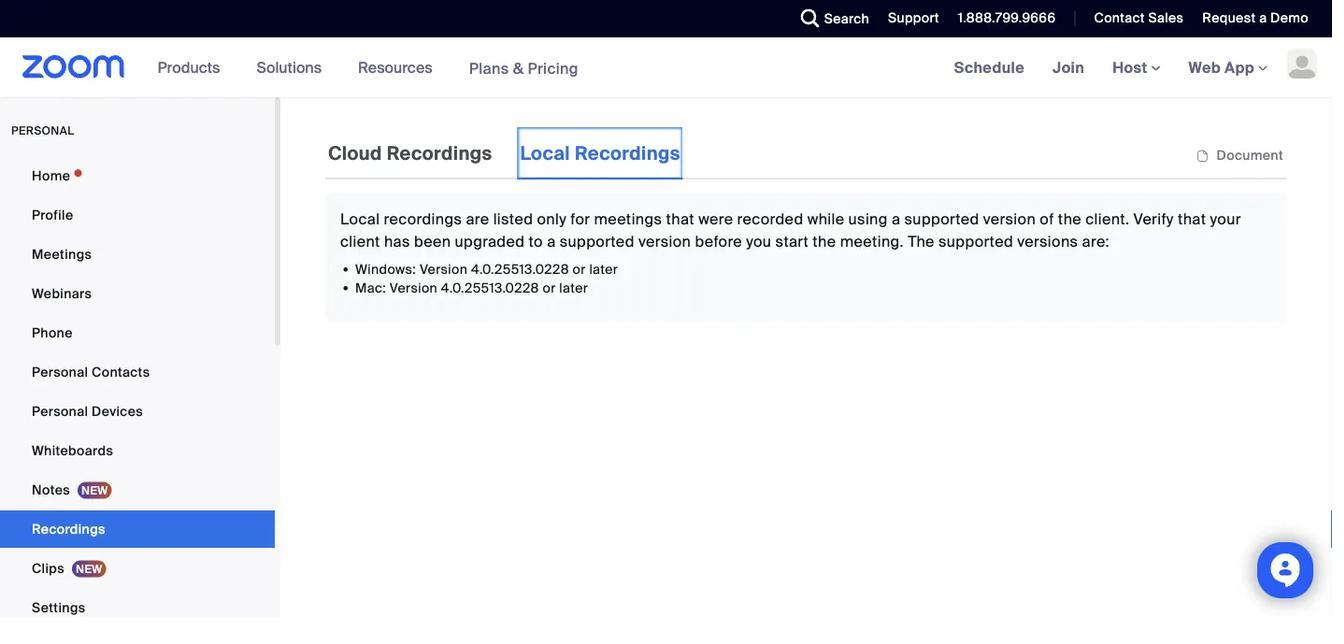 Task type: vqa. For each thing, say whether or not it's contained in the screenshot.
The Been
yes



Task type: locate. For each thing, give the bounding box(es) containing it.
recordings up recordings
[[387, 141, 492, 165]]

search button
[[787, 0, 874, 37]]

version down the been at the top left of page
[[420, 260, 468, 278]]

0 vertical spatial version
[[983, 209, 1036, 229]]

contact
[[1094, 9, 1145, 27]]

support link
[[874, 0, 944, 37], [888, 9, 939, 27]]

1 horizontal spatial the
[[1058, 209, 1082, 229]]

supported down "for"
[[560, 231, 635, 251]]

schedule link
[[940, 37, 1039, 97]]

been
[[414, 231, 451, 251]]

client.
[[1086, 209, 1130, 229]]

that left your
[[1178, 209, 1206, 229]]

webinars link
[[0, 275, 275, 312]]

supported up the
[[905, 209, 979, 229]]

1.888.799.9666 button up "schedule" link
[[958, 9, 1056, 27]]

request
[[1203, 9, 1256, 27]]

solutions
[[257, 58, 322, 77]]

document
[[1217, 147, 1284, 164]]

0 vertical spatial local
[[520, 141, 570, 165]]

0 horizontal spatial the
[[813, 231, 836, 251]]

version down windows:
[[390, 279, 438, 296]]

local up client
[[340, 209, 380, 229]]

schedule
[[954, 58, 1025, 77]]

1 vertical spatial version
[[639, 231, 691, 251]]

you
[[746, 231, 772, 251]]

profile link
[[0, 196, 275, 234]]

0 vertical spatial 4.0.25513.0228
[[471, 260, 569, 278]]

or down to
[[543, 279, 556, 296]]

are
[[466, 209, 489, 229]]

0 horizontal spatial that
[[666, 209, 695, 229]]

the right "of"
[[1058, 209, 1082, 229]]

recordings down 'notes'
[[32, 520, 105, 538]]

0 vertical spatial or
[[573, 260, 586, 278]]

products button
[[158, 37, 229, 97]]

version down meetings
[[639, 231, 691, 251]]

a right 'using'
[[892, 209, 901, 229]]

1 vertical spatial 4.0.25513.0228
[[441, 279, 539, 296]]

recordings inside local recordings tab
[[575, 141, 680, 165]]

file image
[[1196, 147, 1209, 164]]

contact sales link
[[1080, 0, 1189, 37], [1094, 9, 1184, 27]]

the
[[1058, 209, 1082, 229], [813, 231, 836, 251]]

1 vertical spatial version
[[390, 279, 438, 296]]

4.0.25513.0228 down to
[[471, 260, 569, 278]]

4.0.25513.0228 down upgraded
[[441, 279, 539, 296]]

or down "for"
[[573, 260, 586, 278]]

a left the demo
[[1260, 9, 1267, 27]]

a
[[1260, 9, 1267, 27], [892, 209, 901, 229], [547, 231, 556, 251]]

listed
[[493, 209, 533, 229]]

0 vertical spatial later
[[589, 260, 618, 278]]

recordings inside recordings link
[[32, 520, 105, 538]]

0 vertical spatial the
[[1058, 209, 1082, 229]]

1 horizontal spatial recordings
[[387, 141, 492, 165]]

settings link
[[0, 589, 275, 617]]

local for local recordings
[[520, 141, 570, 165]]

contact sales
[[1094, 9, 1184, 27]]

1.888.799.9666
[[958, 9, 1056, 27]]

while
[[808, 209, 845, 229]]

personal
[[32, 363, 88, 381], [32, 403, 88, 420]]

2 horizontal spatial a
[[1260, 9, 1267, 27]]

cloud
[[328, 141, 382, 165]]

for
[[571, 209, 590, 229]]

1.888.799.9666 button up schedule
[[944, 0, 1061, 37]]

cloud recordings tab
[[325, 127, 495, 180]]

version
[[420, 260, 468, 278], [390, 279, 438, 296]]

1 horizontal spatial later
[[589, 260, 618, 278]]

request a demo
[[1203, 9, 1309, 27]]

personal devices link
[[0, 393, 275, 430]]

the down "while"
[[813, 231, 836, 251]]

1 personal from the top
[[32, 363, 88, 381]]

whiteboards
[[32, 442, 113, 459]]

versions
[[1018, 231, 1078, 251]]

1 horizontal spatial a
[[892, 209, 901, 229]]

0 horizontal spatial version
[[639, 231, 691, 251]]

1 vertical spatial personal
[[32, 403, 88, 420]]

personal for personal devices
[[32, 403, 88, 420]]

recordings
[[387, 141, 492, 165], [575, 141, 680, 165], [32, 520, 105, 538]]

personal contacts
[[32, 363, 150, 381]]

plans & pricing link
[[469, 58, 579, 78], [469, 58, 579, 78]]

personal
[[11, 123, 74, 138]]

2 personal from the top
[[32, 403, 88, 420]]

0 vertical spatial a
[[1260, 9, 1267, 27]]

that
[[666, 209, 695, 229], [1178, 209, 1206, 229]]

2 horizontal spatial recordings
[[575, 141, 680, 165]]

local inside local recordings are listed only for meetings that were recorded while using a supported version of the client. verify that your client has been upgraded to a supported version before you start the meeting. the supported versions are: windows: version 4.0.25513.0228 or later mac: version 4.0.25513.0228 or later
[[340, 209, 380, 229]]

that left were
[[666, 209, 695, 229]]

personal contacts link
[[0, 353, 275, 391]]

0 horizontal spatial recordings
[[32, 520, 105, 538]]

supported
[[905, 209, 979, 229], [560, 231, 635, 251], [939, 231, 1014, 251]]

local up only
[[520, 141, 570, 165]]

has
[[384, 231, 410, 251]]

a right to
[[547, 231, 556, 251]]

request a demo link
[[1189, 0, 1332, 37], [1203, 9, 1309, 27]]

clips
[[32, 560, 64, 577]]

1 horizontal spatial that
[[1178, 209, 1206, 229]]

resources button
[[358, 37, 441, 97]]

version left "of"
[[983, 209, 1036, 229]]

phone link
[[0, 314, 275, 352]]

local
[[520, 141, 570, 165], [340, 209, 380, 229]]

recordings inside the cloud recordings tab
[[387, 141, 492, 165]]

1 horizontal spatial local
[[520, 141, 570, 165]]

local for local recordings are listed only for meetings that were recorded while using a supported version of the client. verify that your client has been upgraded to a supported version before you start the meeting. the supported versions are: windows: version 4.0.25513.0228 or later mac: version 4.0.25513.0228 or later
[[340, 209, 380, 229]]

banner
[[0, 37, 1332, 99]]

personal for personal contacts
[[32, 363, 88, 381]]

1.888.799.9666 button
[[944, 0, 1061, 37], [958, 9, 1056, 27]]

1 vertical spatial local
[[340, 209, 380, 229]]

host
[[1113, 58, 1152, 77]]

version
[[983, 209, 1036, 229], [639, 231, 691, 251]]

local recordings
[[520, 141, 680, 165]]

personal devices
[[32, 403, 143, 420]]

0 horizontal spatial local
[[340, 209, 380, 229]]

sales
[[1149, 9, 1184, 27]]

recorded
[[737, 209, 804, 229]]

1 vertical spatial later
[[559, 279, 588, 296]]

your
[[1210, 209, 1241, 229]]

1 horizontal spatial or
[[573, 260, 586, 278]]

4.0.25513.0228
[[471, 260, 569, 278], [441, 279, 539, 296]]

0 horizontal spatial a
[[547, 231, 556, 251]]

meetings
[[32, 245, 92, 263]]

local inside tab
[[520, 141, 570, 165]]

document button
[[1193, 147, 1288, 164]]

cloud recordings
[[328, 141, 492, 165]]

recordings up meetings
[[575, 141, 680, 165]]

1 horizontal spatial version
[[983, 209, 1036, 229]]

0 vertical spatial personal
[[32, 363, 88, 381]]

1 vertical spatial or
[[543, 279, 556, 296]]

personal down phone
[[32, 363, 88, 381]]

personal up whiteboards
[[32, 403, 88, 420]]

clips link
[[0, 550, 275, 587]]

or
[[573, 260, 586, 278], [543, 279, 556, 296]]



Task type: describe. For each thing, give the bounding box(es) containing it.
products
[[158, 58, 220, 77]]

resources
[[358, 58, 433, 77]]

recordings for local recordings
[[575, 141, 680, 165]]

personal menu menu
[[0, 157, 275, 617]]

before
[[695, 231, 742, 251]]

settings
[[32, 599, 86, 616]]

local recordings are listed only for meetings that were recorded while using a supported version of the client. verify that your client has been upgraded to a supported version before you start the meeting. the supported versions are: windows: version 4.0.25513.0228 or later mac: version 4.0.25513.0228 or later
[[340, 209, 1241, 296]]

meeting.
[[840, 231, 904, 251]]

mac:
[[355, 279, 386, 296]]

recordings link
[[0, 511, 275, 548]]

are:
[[1082, 231, 1110, 251]]

plans & pricing
[[469, 58, 579, 78]]

0 horizontal spatial or
[[543, 279, 556, 296]]

recordings for cloud recordings
[[387, 141, 492, 165]]

start
[[776, 231, 809, 251]]

pricing
[[528, 58, 579, 78]]

webinars
[[32, 285, 92, 302]]

client
[[340, 231, 380, 251]]

2 that from the left
[[1178, 209, 1206, 229]]

0 vertical spatial version
[[420, 260, 468, 278]]

verify
[[1134, 209, 1174, 229]]

main content element
[[325, 127, 1288, 322]]

join
[[1053, 58, 1085, 77]]

recordings
[[384, 209, 462, 229]]

solutions button
[[257, 37, 330, 97]]

1 vertical spatial the
[[813, 231, 836, 251]]

profile picture image
[[1288, 49, 1317, 79]]

join link
[[1039, 37, 1099, 97]]

were
[[699, 209, 733, 229]]

1 vertical spatial a
[[892, 209, 901, 229]]

profile
[[32, 206, 73, 223]]

of
[[1040, 209, 1054, 229]]

using
[[849, 209, 888, 229]]

&
[[513, 58, 524, 78]]

support
[[888, 9, 939, 27]]

the
[[908, 231, 935, 251]]

local recordings tab
[[517, 127, 683, 180]]

zoom logo image
[[22, 55, 125, 79]]

search
[[824, 10, 870, 27]]

meetings link
[[0, 236, 275, 273]]

upgraded
[[455, 231, 525, 251]]

demo
[[1271, 9, 1309, 27]]

only
[[537, 209, 567, 229]]

contacts
[[92, 363, 150, 381]]

product information navigation
[[144, 37, 593, 99]]

phone
[[32, 324, 73, 341]]

windows:
[[355, 260, 416, 278]]

banner containing products
[[0, 37, 1332, 99]]

2 vertical spatial a
[[547, 231, 556, 251]]

host button
[[1113, 58, 1161, 77]]

web app
[[1189, 58, 1255, 77]]

notes link
[[0, 471, 275, 509]]

web
[[1189, 58, 1221, 77]]

plans
[[469, 58, 509, 78]]

home link
[[0, 157, 275, 194]]

to
[[529, 231, 543, 251]]

app
[[1225, 58, 1255, 77]]

tabs of recording tab list
[[325, 127, 683, 180]]

meetings
[[594, 209, 662, 229]]

devices
[[92, 403, 143, 420]]

0 horizontal spatial later
[[559, 279, 588, 296]]

web app button
[[1189, 58, 1268, 77]]

1 that from the left
[[666, 209, 695, 229]]

supported right the
[[939, 231, 1014, 251]]

notes
[[32, 481, 70, 498]]

whiteboards link
[[0, 432, 275, 469]]

home
[[32, 167, 70, 184]]

meetings navigation
[[940, 37, 1332, 99]]



